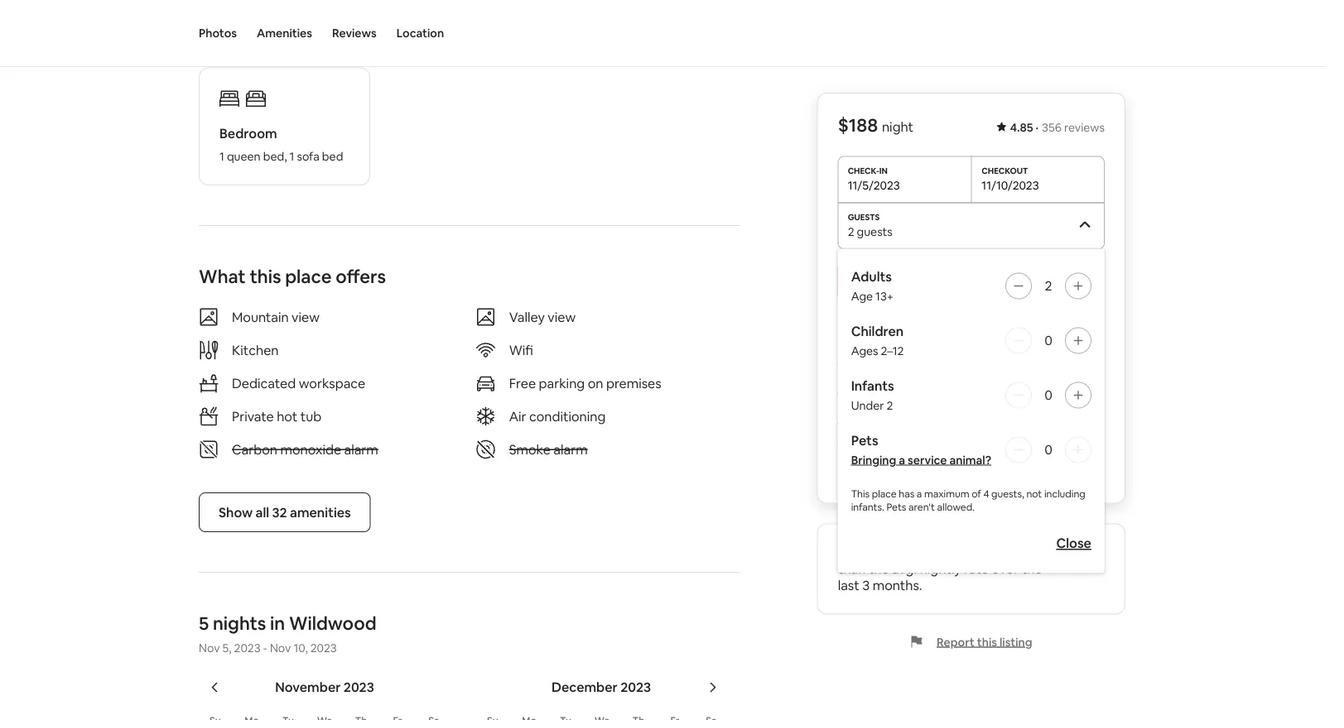 Task type: describe. For each thing, give the bounding box(es) containing it.
mountain
[[232, 309, 289, 326]]

service inside pets bringing a service animal?
[[908, 453, 947, 468]]

$188 night
[[838, 113, 914, 137]]

carbon
[[232, 441, 277, 458]]

where you'll sleep
[[199, 25, 354, 48]]

under
[[851, 398, 884, 413]]

infants.
[[851, 501, 884, 514]]

0 for infants
[[1045, 387, 1053, 404]]

view for valley view
[[548, 309, 576, 326]]

0 vertical spatial 5
[[879, 350, 887, 366]]

11/10/2023
[[982, 178, 1039, 193]]

place inside this place has a maximum of 4 guests, not including infants. pets aren't allowed.
[[872, 487, 897, 500]]

reviews
[[332, 26, 377, 41]]

your dates are $54 less than the avg. nightly rate over the last 3 months.
[[838, 544, 1056, 594]]

children
[[851, 323, 904, 340]]

over
[[992, 561, 1019, 578]]

show all 32 amenities
[[219, 504, 351, 521]]

2023 right november
[[344, 679, 374, 696]]

photos
[[199, 26, 237, 41]]

close button
[[1048, 527, 1100, 560]]

including
[[1044, 487, 1086, 500]]

pets inside pets bringing a service animal?
[[851, 432, 878, 449]]

yet
[[1022, 315, 1039, 330]]

last
[[838, 577, 859, 594]]

bedroom
[[219, 125, 277, 142]]

animal?
[[950, 453, 991, 468]]

location
[[397, 26, 444, 41]]

rate
[[964, 561, 989, 578]]

$144
[[1076, 409, 1105, 426]]

charged
[[975, 315, 1019, 330]]

photos button
[[199, 0, 237, 66]]

this for report
[[977, 635, 997, 650]]

5 nights in wildwood nov 5, 2023 - nov 10, 2023
[[199, 612, 377, 656]]

pets bringing a service animal?
[[851, 432, 991, 468]]

close
[[1057, 535, 1092, 552]]

hot
[[277, 408, 298, 425]]

$188 x 5 nights
[[838, 350, 927, 366]]

guests,
[[991, 487, 1024, 500]]

report this listing button
[[910, 635, 1032, 650]]

night
[[882, 118, 914, 135]]

a inside pets bringing a service animal?
[[899, 453, 905, 468]]

total before taxes
[[838, 466, 951, 483]]

november
[[275, 679, 341, 696]]

2 the from the left
[[1022, 561, 1042, 578]]

listing
[[1000, 635, 1032, 650]]

1 alarm from the left
[[344, 441, 378, 458]]

$940
[[1074, 350, 1105, 366]]

4
[[983, 487, 989, 500]]

adults
[[851, 268, 892, 285]]

2 guests
[[848, 224, 893, 239]]

2023 right december
[[621, 679, 651, 696]]

32
[[272, 504, 287, 521]]

infants group
[[851, 378, 1092, 413]]

1 nov from the left
[[199, 641, 220, 656]]

0 vertical spatial fee
[[894, 379, 914, 396]]

conditioning
[[529, 408, 606, 425]]

your
[[918, 544, 945, 561]]

parking
[[539, 375, 585, 392]]

valley
[[509, 309, 545, 326]]

than
[[838, 561, 866, 578]]

1 vertical spatial fee
[[929, 409, 949, 426]]

this for what
[[250, 265, 281, 288]]

2 alarm from the left
[[554, 441, 588, 458]]

nights inside 5 nights in wildwood nov 5, 2023 - nov 10, 2023
[[213, 612, 266, 635]]

free
[[509, 375, 536, 392]]

$54
[[1008, 544, 1031, 561]]

free parking on premises
[[509, 375, 661, 392]]

bed,
[[263, 149, 287, 164]]

cleaning fee
[[838, 379, 914, 396]]

amenities
[[257, 26, 312, 41]]

13+
[[876, 289, 894, 304]]

age
[[851, 289, 873, 304]]

smoke
[[509, 441, 551, 458]]

less
[[1034, 544, 1056, 561]]

·
[[1036, 120, 1039, 135]]

0 for pets
[[1045, 441, 1053, 458]]

before
[[872, 466, 914, 483]]

-
[[263, 641, 267, 656]]

5 inside 5 nights in wildwood nov 5, 2023 - nov 10, 2023
[[199, 612, 209, 635]]

maximum
[[924, 487, 970, 500]]

monoxide
[[280, 441, 341, 458]]

november 2023
[[275, 679, 374, 696]]

private hot tub
[[232, 408, 322, 425]]

reviews button
[[332, 0, 377, 66]]

this
[[851, 487, 870, 500]]

guests
[[857, 224, 893, 239]]

0 vertical spatial nights
[[890, 350, 927, 366]]

taxes
[[917, 466, 951, 483]]

air conditioning
[[509, 408, 606, 425]]

adults group
[[851, 268, 1092, 304]]



Task type: vqa. For each thing, say whether or not it's contained in the screenshot.


Task type: locate. For each thing, give the bounding box(es) containing it.
nov
[[199, 641, 220, 656], [270, 641, 291, 656]]

1 horizontal spatial alarm
[[554, 441, 588, 458]]

1 horizontal spatial 2
[[887, 398, 893, 413]]

2023 right 10,
[[310, 641, 337, 656]]

this up mountain
[[250, 265, 281, 288]]

$188 x 5 nights button
[[838, 350, 927, 366]]

0 vertical spatial pets
[[851, 432, 878, 449]]

valley view
[[509, 309, 576, 326]]

children group
[[851, 323, 1092, 358]]

alarm down conditioning
[[554, 441, 588, 458]]

the right over
[[1022, 561, 1042, 578]]

1 horizontal spatial fee
[[929, 409, 949, 426]]

2 nov from the left
[[270, 641, 291, 656]]

aren't
[[909, 501, 935, 514]]

children ages 2–12
[[851, 323, 904, 358]]

$188 for $188 x 5 nights
[[838, 350, 867, 366]]

2 vertical spatial 2
[[887, 398, 893, 413]]

pets inside this place has a maximum of 4 guests, not including infants. pets aren't allowed.
[[887, 501, 906, 514]]

2 0 from the top
[[1045, 387, 1053, 404]]

nov left 5,
[[199, 641, 220, 656]]

x
[[870, 350, 877, 366]]

0 inside pets group
[[1045, 441, 1053, 458]]

nov right -
[[270, 641, 291, 656]]

1 horizontal spatial view
[[548, 309, 576, 326]]

2 horizontal spatial 2
[[1045, 277, 1052, 294]]

total
[[838, 466, 869, 483]]

sleep
[[308, 25, 354, 48]]

queen
[[227, 149, 261, 164]]

0 inside children group
[[1045, 332, 1053, 349]]

1 the from the left
[[869, 561, 889, 578]]

1 vertical spatial this
[[977, 635, 997, 650]]

bedroom 1 queen bed, 1 sofa bed
[[219, 125, 343, 164]]

the
[[869, 561, 889, 578], [1022, 561, 1042, 578]]

3
[[862, 577, 870, 594]]

where
[[199, 25, 256, 48]]

2 inside the 2 guests popup button
[[848, 224, 854, 239]]

0 horizontal spatial place
[[285, 265, 332, 288]]

10,
[[294, 641, 308, 656]]

place
[[285, 265, 332, 288], [872, 487, 897, 500]]

4.85 · 356 reviews
[[1010, 120, 1105, 135]]

dedicated
[[232, 375, 296, 392]]

wifi
[[509, 342, 533, 359]]

airbnb
[[838, 409, 879, 426]]

show all 32 amenities button
[[199, 493, 371, 533]]

1 $188 from the top
[[838, 113, 878, 137]]

1 vertical spatial 0
[[1045, 387, 1053, 404]]

$188 left night
[[838, 113, 878, 137]]

0 horizontal spatial nov
[[199, 641, 220, 656]]

airbnb service fee
[[838, 409, 949, 426]]

0 vertical spatial 0
[[1045, 332, 1053, 349]]

smoke alarm
[[509, 441, 588, 458]]

december 2023
[[552, 679, 651, 696]]

0 horizontal spatial 1
[[219, 149, 224, 164]]

air
[[509, 408, 526, 425]]

0 horizontal spatial nights
[[213, 612, 266, 635]]

2 1 from the left
[[290, 149, 294, 164]]

1 horizontal spatial nov
[[270, 641, 291, 656]]

1 left the queen
[[219, 149, 224, 164]]

0 horizontal spatial fee
[[894, 379, 914, 396]]

0 horizontal spatial alarm
[[344, 441, 378, 458]]

2 view from the left
[[548, 309, 576, 326]]

of
[[972, 487, 981, 500]]

report
[[937, 635, 975, 650]]

nights
[[890, 350, 927, 366], [213, 612, 266, 635]]

location button
[[397, 0, 444, 66]]

dates
[[948, 544, 982, 561]]

sofa
[[297, 149, 320, 164]]

5
[[879, 350, 887, 366], [199, 612, 209, 635]]

2 for 2 guests
[[848, 224, 854, 239]]

fee up pets bringing a service animal?
[[929, 409, 949, 426]]

$188 left x
[[838, 350, 867, 366]]

1 vertical spatial $188
[[838, 350, 867, 366]]

ages
[[851, 343, 878, 358]]

1 vertical spatial nights
[[213, 612, 266, 635]]

1 vertical spatial 2
[[1045, 277, 1052, 294]]

wildwood
[[289, 612, 377, 635]]

are
[[985, 544, 1005, 561]]

0 horizontal spatial the
[[869, 561, 889, 578]]

$188 for $188 night
[[838, 113, 878, 137]]

1 0 from the top
[[1045, 332, 1053, 349]]

tub
[[300, 408, 322, 425]]

fee
[[894, 379, 914, 396], [929, 409, 949, 426]]

alarm right the monoxide
[[344, 441, 378, 458]]

0 vertical spatial place
[[285, 265, 332, 288]]

allowed.
[[937, 501, 975, 514]]

airbnb service fee button
[[838, 409, 949, 426]]

bringing
[[851, 453, 896, 468]]

5 right x
[[879, 350, 887, 366]]

bed
[[322, 149, 343, 164]]

kitchen
[[232, 342, 279, 359]]

nights up 5,
[[213, 612, 266, 635]]

1 vertical spatial 5
[[199, 612, 209, 635]]

0 horizontal spatial a
[[899, 453, 905, 468]]

all
[[256, 504, 269, 521]]

2 inside infants under 2
[[887, 398, 893, 413]]

what this place offers
[[199, 265, 386, 288]]

reviews
[[1064, 120, 1105, 135]]

adults age 13+
[[851, 268, 894, 304]]

4.85
[[1010, 120, 1033, 135]]

alarm
[[344, 441, 378, 458], [554, 441, 588, 458]]

1 vertical spatial place
[[872, 487, 897, 500]]

place down the before
[[872, 487, 897, 500]]

1 horizontal spatial this
[[977, 635, 997, 650]]

0 vertical spatial this
[[250, 265, 281, 288]]

1 horizontal spatial the
[[1022, 561, 1042, 578]]

1 horizontal spatial nights
[[890, 350, 927, 366]]

1 1 from the left
[[219, 149, 224, 164]]

you won't be charged yet
[[904, 315, 1039, 330]]

has
[[899, 487, 915, 500]]

calendar application
[[179, 661, 1296, 721]]

1 horizontal spatial a
[[917, 487, 922, 500]]

0 vertical spatial a
[[899, 453, 905, 468]]

0 vertical spatial $188
[[838, 113, 878, 137]]

2023 left -
[[234, 641, 261, 656]]

the left avg.
[[869, 561, 889, 578]]

2 inside adults group
[[1045, 277, 1052, 294]]

offers
[[336, 265, 386, 288]]

1 vertical spatial pets
[[887, 501, 906, 514]]

2 guests button
[[838, 203, 1105, 249]]

cleaning
[[838, 379, 891, 396]]

a right bringing
[[899, 453, 905, 468]]

0 inside infants group
[[1045, 387, 1053, 404]]

avg.
[[892, 561, 917, 578]]

view right valley
[[548, 309, 576, 326]]

nights right x
[[890, 350, 927, 366]]

be
[[958, 315, 972, 330]]

months.
[[873, 577, 922, 594]]

a right has
[[917, 487, 922, 500]]

private
[[232, 408, 274, 425]]

view for mountain view
[[292, 309, 320, 326]]

0 horizontal spatial 2
[[848, 224, 854, 239]]

a
[[899, 453, 905, 468], [917, 487, 922, 500]]

view down what this place offers
[[292, 309, 320, 326]]

1 horizontal spatial 5
[[879, 350, 887, 366]]

0 for children
[[1045, 332, 1053, 349]]

a inside this place has a maximum of 4 guests, not including infants. pets aren't allowed.
[[917, 487, 922, 500]]

infants under 2
[[851, 378, 894, 413]]

bringing a service animal? button
[[851, 453, 991, 468]]

5 left the in
[[199, 612, 209, 635]]

0 horizontal spatial this
[[250, 265, 281, 288]]

workspace
[[299, 375, 365, 392]]

0 horizontal spatial 5
[[199, 612, 209, 635]]

pets up bringing
[[851, 432, 878, 449]]

0 vertical spatial service
[[882, 409, 926, 426]]

0 horizontal spatial pets
[[851, 432, 878, 449]]

price.
[[876, 544, 911, 561]]

pets
[[851, 432, 878, 449], [887, 501, 906, 514]]

on
[[588, 375, 603, 392]]

$80
[[1081, 379, 1105, 396]]

2 $188 from the top
[[838, 350, 867, 366]]

1 horizontal spatial 1
[[290, 149, 294, 164]]

2 vertical spatial 0
[[1045, 441, 1053, 458]]

1 left sofa
[[290, 149, 294, 164]]

carbon monoxide alarm
[[232, 441, 378, 458]]

1 view from the left
[[292, 309, 320, 326]]

1 horizontal spatial place
[[872, 487, 897, 500]]

0 vertical spatial 2
[[848, 224, 854, 239]]

amenities
[[290, 504, 351, 521]]

fee right 'infants'
[[894, 379, 914, 396]]

service
[[882, 409, 926, 426], [908, 453, 947, 468]]

this left listing
[[977, 635, 997, 650]]

pets down has
[[887, 501, 906, 514]]

pets group
[[851, 432, 1092, 468]]

cleaning fee button
[[838, 379, 914, 396]]

1 vertical spatial a
[[917, 487, 922, 500]]

2 for 2
[[1045, 277, 1052, 294]]

1 horizontal spatial pets
[[887, 501, 906, 514]]

1 vertical spatial service
[[908, 453, 947, 468]]

0 horizontal spatial view
[[292, 309, 320, 326]]

3 0 from the top
[[1045, 441, 1053, 458]]

you'll
[[260, 25, 304, 48]]

place up the mountain view
[[285, 265, 332, 288]]

infants
[[851, 378, 894, 395]]



